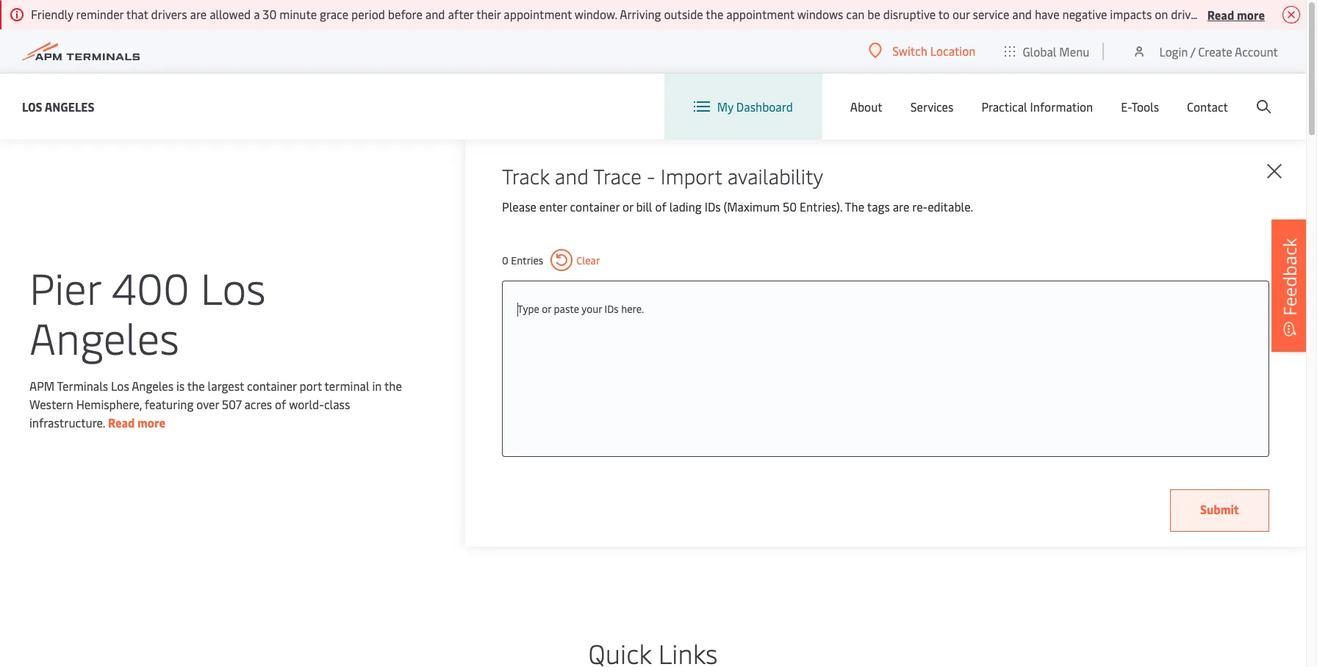 Task type: describe. For each thing, give the bounding box(es) containing it.
Type or paste your IDs here text field
[[518, 296, 1255, 323]]

entries).
[[800, 199, 843, 215]]

global menu
[[1023, 43, 1090, 59]]

time.
[[1285, 6, 1311, 22]]

1 on from the left
[[1155, 6, 1169, 22]]

trace
[[594, 162, 642, 190]]

0 vertical spatial angeles
[[45, 98, 95, 114]]

pier
[[29, 258, 101, 316]]

0 vertical spatial container
[[570, 199, 620, 215]]

services
[[911, 99, 954, 115]]

track and trace - import availability
[[502, 162, 824, 190]]

track
[[502, 162, 550, 190]]

login
[[1160, 43, 1189, 59]]

1 drivers from the left
[[151, 6, 187, 22]]

dashboard
[[737, 99, 793, 115]]

window.
[[575, 6, 618, 22]]

arrive
[[1236, 6, 1266, 22]]

2 horizontal spatial the
[[706, 6, 724, 22]]

minute
[[280, 6, 317, 22]]

1 vertical spatial ids
[[605, 302, 619, 316]]

read more link
[[108, 414, 166, 431]]

please
[[502, 199, 537, 215]]

the
[[845, 199, 865, 215]]

create
[[1199, 43, 1233, 59]]

largest
[[208, 378, 244, 394]]

who
[[1210, 6, 1233, 22]]

0 horizontal spatial los
[[22, 98, 42, 114]]

about
[[851, 99, 883, 115]]

acres
[[244, 396, 272, 412]]

login / create account link
[[1133, 29, 1279, 73]]

information
[[1031, 99, 1094, 115]]

terminal
[[325, 378, 370, 394]]

1 horizontal spatial of
[[656, 199, 667, 215]]

read more button
[[1208, 5, 1266, 24]]

after
[[448, 6, 474, 22]]

import
[[661, 162, 723, 190]]

entries
[[511, 253, 544, 267]]

my dashboard button
[[694, 74, 793, 140]]

world-
[[289, 396, 324, 412]]

(maximum
[[724, 199, 780, 215]]

please enter container or bill of lading ids (maximum 50 entries). the tags are re-editable.
[[502, 199, 974, 215]]

have
[[1035, 6, 1060, 22]]

allowed
[[210, 6, 251, 22]]

that
[[126, 6, 148, 22]]

1 horizontal spatial the
[[385, 378, 402, 394]]

paste
[[554, 302, 580, 316]]

friendly
[[31, 6, 73, 22]]

more for 'read more' link
[[138, 414, 166, 431]]

switch location
[[893, 43, 976, 59]]

about button
[[851, 74, 883, 140]]

0
[[502, 253, 509, 267]]

0 horizontal spatial and
[[426, 6, 445, 22]]

period
[[352, 6, 385, 22]]

2 on from the left
[[1269, 6, 1282, 22]]

arriving
[[620, 6, 662, 22]]

service
[[973, 6, 1010, 22]]

apm
[[29, 378, 54, 394]]

a
[[254, 6, 260, 22]]

507
[[222, 396, 242, 412]]

grace
[[320, 6, 349, 22]]

outside
[[664, 6, 704, 22]]

tags
[[868, 199, 890, 215]]

los angeles link
[[22, 97, 95, 116]]

of inside apm terminals los angeles is the largest container port terminal in the western hemisphere, featuring over 507 acres of world-class infrastructure.
[[275, 396, 286, 412]]

e-tools button
[[1122, 74, 1160, 140]]

friendly reminder that drivers are allowed a 30 minute grace period before and after their appointment window. arriving outside the appointment windows can be disruptive to our service and have negative impacts on drivers who arrive on time. d
[[31, 6, 1318, 22]]

read more for 'read more' link
[[108, 414, 166, 431]]

read more for read more button
[[1208, 6, 1266, 22]]

contact
[[1188, 99, 1229, 115]]

0 entries
[[502, 253, 544, 267]]

0 vertical spatial or
[[623, 199, 634, 215]]

login / create account
[[1160, 43, 1279, 59]]

tools
[[1132, 99, 1160, 115]]

menu
[[1060, 43, 1090, 59]]

featuring
[[145, 396, 194, 412]]

port
[[300, 378, 322, 394]]

practical information
[[982, 99, 1094, 115]]

be
[[868, 6, 881, 22]]

2 horizontal spatial and
[[1013, 6, 1033, 22]]

windows
[[798, 6, 844, 22]]



Task type: locate. For each thing, give the bounding box(es) containing it.
drivers right the "that"
[[151, 6, 187, 22]]

1 vertical spatial or
[[542, 302, 552, 316]]

enter
[[540, 199, 567, 215]]

in
[[372, 378, 382, 394]]

reminder
[[76, 6, 124, 22]]

1 horizontal spatial drivers
[[1172, 6, 1208, 22]]

type or paste your ids here.
[[518, 302, 644, 316]]

0 horizontal spatial more
[[138, 414, 166, 431]]

of
[[656, 199, 667, 215], [275, 396, 286, 412]]

read more down hemisphere,
[[108, 414, 166, 431]]

switch
[[893, 43, 928, 59]]

0 horizontal spatial drivers
[[151, 6, 187, 22]]

to
[[939, 6, 950, 22]]

read for read more button
[[1208, 6, 1235, 22]]

my dashboard
[[718, 99, 793, 115]]

contact button
[[1188, 74, 1229, 140]]

1 vertical spatial are
[[893, 199, 910, 215]]

1 vertical spatial container
[[247, 378, 297, 394]]

and left after
[[426, 6, 445, 22]]

0 vertical spatial read
[[1208, 6, 1235, 22]]

the
[[706, 6, 724, 22], [187, 378, 205, 394], [385, 378, 402, 394]]

0 vertical spatial more
[[1238, 6, 1266, 22]]

read down hemisphere,
[[108, 414, 135, 431]]

1 horizontal spatial and
[[555, 162, 589, 190]]

infrastructure.
[[29, 414, 105, 431]]

appointment right the their
[[504, 6, 572, 22]]

0 horizontal spatial on
[[1155, 6, 1169, 22]]

the right the in
[[385, 378, 402, 394]]

submit
[[1201, 502, 1240, 518]]

bill
[[636, 199, 653, 215]]

0 vertical spatial of
[[656, 199, 667, 215]]

read left 'arrive'
[[1208, 6, 1235, 22]]

of right bill
[[656, 199, 667, 215]]

los for terminals
[[111, 378, 129, 394]]

submit button
[[1171, 490, 1270, 532]]

or left bill
[[623, 199, 634, 215]]

can
[[847, 6, 865, 22]]

e-tools
[[1122, 99, 1160, 115]]

0 horizontal spatial are
[[190, 6, 207, 22]]

container
[[570, 199, 620, 215], [247, 378, 297, 394]]

1 horizontal spatial read
[[1208, 6, 1235, 22]]

of right acres
[[275, 396, 286, 412]]

container up acres
[[247, 378, 297, 394]]

western
[[29, 396, 73, 412]]

1 vertical spatial angeles
[[29, 308, 179, 366]]

clear button
[[551, 249, 600, 271]]

or right type
[[542, 302, 552, 316]]

angeles inside pier 400 los angeles
[[29, 308, 179, 366]]

0 horizontal spatial container
[[247, 378, 297, 394]]

0 vertical spatial ids
[[705, 199, 721, 215]]

on right impacts
[[1155, 6, 1169, 22]]

e-
[[1122, 99, 1132, 115]]

container inside apm terminals los angeles is the largest container port terminal in the western hemisphere, featuring over 507 acres of world-class infrastructure.
[[247, 378, 297, 394]]

read for 'read more' link
[[108, 414, 135, 431]]

hemisphere,
[[76, 396, 142, 412]]

1 appointment from the left
[[504, 6, 572, 22]]

here.
[[622, 302, 644, 316]]

1 vertical spatial read
[[108, 414, 135, 431]]

account
[[1236, 43, 1279, 59]]

2 vertical spatial los
[[111, 378, 129, 394]]

practical information button
[[982, 74, 1094, 140]]

location
[[931, 43, 976, 59]]

and
[[426, 6, 445, 22], [1013, 6, 1033, 22], [555, 162, 589, 190]]

1 horizontal spatial on
[[1269, 6, 1282, 22]]

their
[[477, 6, 501, 22]]

0 horizontal spatial read more
[[108, 414, 166, 431]]

0 horizontal spatial the
[[187, 378, 205, 394]]

30
[[263, 6, 277, 22]]

and up enter at the left top
[[555, 162, 589, 190]]

close alert image
[[1283, 6, 1301, 24]]

0 horizontal spatial of
[[275, 396, 286, 412]]

los inside pier 400 los angeles
[[201, 258, 266, 316]]

1 horizontal spatial are
[[893, 199, 910, 215]]

before
[[388, 6, 423, 22]]

feedback button
[[1272, 220, 1309, 352]]

the right is
[[187, 378, 205, 394]]

angeles for terminals
[[132, 378, 174, 394]]

los
[[22, 98, 42, 114], [201, 258, 266, 316], [111, 378, 129, 394]]

1 horizontal spatial appointment
[[727, 6, 795, 22]]

more inside button
[[1238, 6, 1266, 22]]

appointment left windows
[[727, 6, 795, 22]]

over
[[197, 396, 219, 412]]

angeles inside apm terminals los angeles is the largest container port terminal in the western hemisphere, featuring over 507 acres of world-class infrastructure.
[[132, 378, 174, 394]]

more
[[1238, 6, 1266, 22], [138, 414, 166, 431]]

0 vertical spatial read more
[[1208, 6, 1266, 22]]

0 horizontal spatial appointment
[[504, 6, 572, 22]]

0 horizontal spatial or
[[542, 302, 552, 316]]

on
[[1155, 6, 1169, 22], [1269, 6, 1282, 22]]

class
[[324, 396, 350, 412]]

0 horizontal spatial read
[[108, 414, 135, 431]]

availability
[[728, 162, 824, 190]]

ids right lading
[[705, 199, 721, 215]]

0 vertical spatial are
[[190, 6, 207, 22]]

feedback
[[1278, 238, 1302, 316]]

impacts
[[1111, 6, 1153, 22]]

more down the featuring
[[138, 414, 166, 431]]

our
[[953, 6, 971, 22]]

1 horizontal spatial container
[[570, 199, 620, 215]]

editable.
[[928, 199, 974, 215]]

0 vertical spatial los
[[22, 98, 42, 114]]

is
[[176, 378, 185, 394]]

1 horizontal spatial los
[[111, 378, 129, 394]]

2 vertical spatial angeles
[[132, 378, 174, 394]]

more right the who
[[1238, 6, 1266, 22]]

angeles for 400
[[29, 308, 179, 366]]

0 horizontal spatial ids
[[605, 302, 619, 316]]

apm terminals los angeles is the largest container port terminal in the western hemisphere, featuring over 507 acres of world-class infrastructure.
[[29, 378, 402, 431]]

are
[[190, 6, 207, 22], [893, 199, 910, 215]]

50
[[783, 199, 797, 215]]

re-
[[913, 199, 928, 215]]

and left have
[[1013, 6, 1033, 22]]

type
[[518, 302, 540, 316]]

global
[[1023, 43, 1057, 59]]

global menu button
[[991, 29, 1105, 73]]

more for read more button
[[1238, 6, 1266, 22]]

drivers
[[151, 6, 187, 22], [1172, 6, 1208, 22]]

the right outside
[[706, 6, 724, 22]]

read inside button
[[1208, 6, 1235, 22]]

1 vertical spatial los
[[201, 258, 266, 316]]

read more
[[1208, 6, 1266, 22], [108, 414, 166, 431]]

1 horizontal spatial more
[[1238, 6, 1266, 22]]

read more up login / create account
[[1208, 6, 1266, 22]]

1 horizontal spatial or
[[623, 199, 634, 215]]

clear
[[577, 253, 600, 267]]

2 drivers from the left
[[1172, 6, 1208, 22]]

/
[[1191, 43, 1196, 59]]

2 appointment from the left
[[727, 6, 795, 22]]

are left the allowed
[[190, 6, 207, 22]]

la secondary image
[[82, 374, 339, 595]]

drivers left the who
[[1172, 6, 1208, 22]]

-
[[647, 162, 656, 190]]

negative
[[1063, 6, 1108, 22]]

1 horizontal spatial ids
[[705, 199, 721, 215]]

ids right "your"
[[605, 302, 619, 316]]

my
[[718, 99, 734, 115]]

los angeles
[[22, 98, 95, 114]]

your
[[582, 302, 602, 316]]

1 vertical spatial more
[[138, 414, 166, 431]]

1 vertical spatial of
[[275, 396, 286, 412]]

los for 400
[[201, 258, 266, 316]]

2 horizontal spatial los
[[201, 258, 266, 316]]

are left re-
[[893, 199, 910, 215]]

1 horizontal spatial read more
[[1208, 6, 1266, 22]]

on left close alert image at the top of page
[[1269, 6, 1282, 22]]

switch location button
[[869, 43, 976, 59]]

los inside apm terminals los angeles is the largest container port terminal in the western hemisphere, featuring over 507 acres of world-class infrastructure.
[[111, 378, 129, 394]]

container down trace
[[570, 199, 620, 215]]

1 vertical spatial read more
[[108, 414, 166, 431]]



Task type: vqa. For each thing, say whether or not it's contained in the screenshot.
& within the popup button
no



